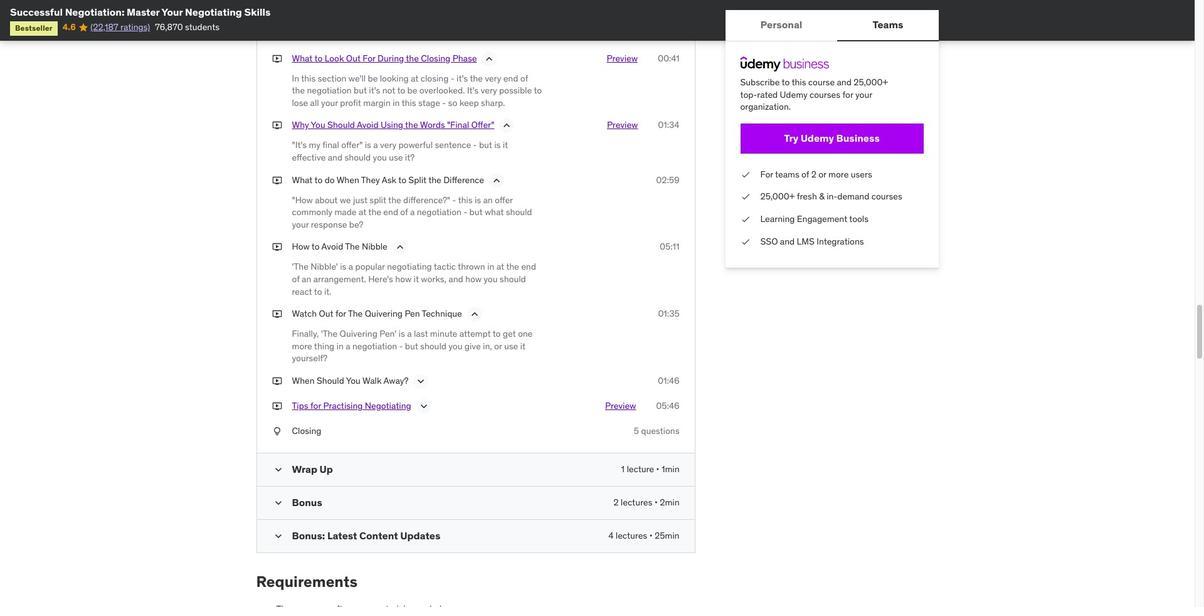 Task type: describe. For each thing, give the bounding box(es) containing it.
we'll
[[349, 73, 366, 84]]

show lecture description image
[[415, 375, 427, 388]]

it inside "it's my final offer" is a very powerful sentence - but is it effective and should you use it?
[[503, 140, 508, 151]]

2 lectures • 2min
[[614, 497, 680, 508]]

0 vertical spatial negotiating
[[185, 6, 242, 18]]

to right not
[[397, 85, 405, 96]]

this inside subscribe to this course and 25,000+ top‑rated udemy courses for your organization.
[[792, 77, 807, 88]]

2min
[[660, 497, 680, 508]]

in,
[[483, 341, 492, 352]]

closing inside button
[[421, 52, 451, 64]]

in inside finally, 'the quivering pen' is a last minute attempt to get one more thing in a negotiation - but should you give in, or use it yourself?
[[337, 341, 344, 352]]

1 vertical spatial out
[[319, 308, 333, 319]]

demand
[[838, 191, 870, 202]]

a inside ''the nibble' is a popular negotiating tactic thrown in at the end of an arrangement. here's how it works, and how you should react to it.'
[[349, 261, 353, 273]]

about
[[315, 194, 338, 206]]

integrations
[[817, 236, 864, 247]]

(22,187 ratings)
[[91, 22, 150, 33]]

very inside "it's my final offer" is a very powerful sentence - but is it effective and should you use it?
[[380, 140, 397, 151]]

25min
[[655, 530, 680, 541]]

tips for practising negotiating
[[292, 400, 411, 412]]

it inside finally, 'the quivering pen' is a last minute attempt to get one more thing in a negotiation - but should you give in, or use it yourself?
[[520, 341, 526, 352]]

learning engagement tools
[[761, 213, 869, 225]]

in inside in this section we'll be looking at closing - it's the very end of the negotiation but it's not to be overlooked. it's very possible to lose all your profit margin in this stage - so keep sharp.
[[393, 97, 400, 108]]

a inside "it's my final offer" is a very powerful sentence - but is it effective and should you use it?
[[373, 140, 378, 151]]

of inside in this section we'll be looking at closing - it's the very end of the negotiation but it's not to be overlooked. it's very possible to lose all your profit margin in this stage - so keep sharp.
[[521, 73, 528, 84]]

"how about we just split the difference?" - this is an offer commonly made at the end of a negotiation - but what should your response be?
[[292, 194, 532, 230]]

- up overlooked.
[[451, 73, 455, 84]]

1 vertical spatial for
[[761, 169, 774, 180]]

hide lecture description image for it's
[[483, 52, 496, 65]]

0 vertical spatial more
[[829, 169, 849, 180]]

stage
[[418, 97, 440, 108]]

should inside finally, 'the quivering pen' is a last minute attempt to get one more thing in a negotiation - but should you give in, or use it yourself?
[[420, 341, 447, 352]]

• for latest
[[650, 530, 653, 541]]

works,
[[421, 274, 447, 285]]

2 how from the left
[[466, 274, 482, 285]]

00:41
[[658, 52, 680, 64]]

wrap up
[[292, 463, 333, 475]]

hide lecture description image for in
[[394, 241, 406, 254]]

but inside "it's my final offer" is a very powerful sentence - but is it effective and should you use it?
[[479, 140, 492, 151]]

your inside subscribe to this course and 25,000+ top‑rated udemy courses for your organization.
[[856, 89, 873, 100]]

business
[[837, 132, 880, 144]]

and inside ''the nibble' is a popular negotiating tactic thrown in at the end of an arrangement. here's how it works, and how you should react to it.'
[[449, 274, 463, 285]]

what to look out for during the closing phase button
[[292, 52, 477, 68]]

to left do
[[315, 174, 323, 185]]

tips for practising negotiating button
[[292, 400, 411, 415]]

this inside "how about we just split the difference?" - this is an offer commonly made at the end of a negotiation - but what should your response be?
[[458, 194, 473, 206]]

phase
[[453, 52, 477, 64]]

"it's my final offer" is a very powerful sentence - but is it effective and should you use it?
[[292, 140, 508, 163]]

1 lecture • 1min
[[621, 463, 680, 475]]

nibble
[[362, 241, 388, 252]]

1 vertical spatial be
[[408, 85, 417, 96]]

you inside finally, 'the quivering pen' is a last minute attempt to get one more thing in a negotiation - but should you give in, or use it yourself?
[[449, 341, 463, 352]]

ask
[[382, 174, 397, 185]]

- inside finally, 'the quivering pen' is a last minute attempt to get one more thing in a negotiation - but should you give in, or use it yourself?
[[399, 341, 403, 352]]

difference
[[444, 174, 484, 185]]

hide lecture description image for to
[[468, 308, 481, 321]]

this right in
[[301, 73, 316, 84]]

0 horizontal spatial closing
[[292, 425, 322, 437]]

- inside "it's my final offer" is a very powerful sentence - but is it effective and should you use it?
[[473, 140, 477, 151]]

0 vertical spatial or
[[819, 169, 827, 180]]

2 vertical spatial xsmall image
[[272, 400, 282, 413]]

an inside ''the nibble' is a popular negotiating tactic thrown in at the end of an arrangement. here's how it works, and how you should react to it.'
[[302, 274, 311, 285]]

02:59
[[656, 174, 680, 185]]

it?
[[405, 152, 415, 163]]

split
[[370, 194, 386, 206]]

0 horizontal spatial it's
[[369, 85, 380, 96]]

requirements
[[256, 572, 358, 591]]

1 vertical spatial you
[[346, 375, 361, 386]]

- down difference
[[453, 194, 456, 206]]

bestseller
[[15, 23, 53, 33]]

1 vertical spatial very
[[481, 85, 497, 96]]

when should you walk away?
[[292, 375, 409, 386]]

0 vertical spatial very
[[485, 73, 501, 84]]

sentence
[[435, 140, 471, 151]]

try udemy business
[[784, 132, 880, 144]]

your inside "how about we just split the difference?" - this is an offer commonly made at the end of a negotiation - but what should your response be?
[[292, 219, 309, 230]]

subscribe to this course and 25,000+ top‑rated udemy courses for your organization.
[[741, 77, 888, 112]]

away?
[[384, 375, 409, 386]]

why you should avoid using the words "final offer" button
[[292, 119, 495, 135]]

out inside button
[[346, 52, 361, 64]]

in this section we'll be looking at closing - it's the very end of the negotiation but it's not to be overlooked. it's very possible to lose all your profit margin in this stage - so keep sharp.
[[292, 73, 542, 108]]

looking
[[380, 73, 409, 84]]

they
[[361, 174, 380, 185]]

but inside "how about we just split the difference?" - this is an offer commonly made at the end of a negotiation - but what should your response be?
[[470, 207, 483, 218]]

how
[[292, 241, 310, 252]]

this left stage
[[402, 97, 416, 108]]

0 horizontal spatial 25,000+
[[761, 191, 795, 202]]

1 vertical spatial for
[[336, 308, 346, 319]]

of inside "how about we just split the difference?" - this is an offer commonly made at the end of a negotiation - but what should your response be?
[[401, 207, 408, 218]]

0 horizontal spatial when
[[292, 375, 315, 386]]

negotiation:
[[65, 6, 125, 18]]

wrap
[[292, 463, 317, 475]]

what to look out for during the closing phase
[[292, 52, 477, 64]]

you inside button
[[311, 119, 325, 131]]

for inside button
[[363, 52, 376, 64]]

but inside finally, 'the quivering pen' is a last minute attempt to get one more thing in a negotiation - but should you give in, or use it yourself?
[[405, 341, 418, 352]]

1 vertical spatial should
[[317, 375, 344, 386]]

"final
[[447, 119, 469, 131]]

'the inside finally, 'the quivering pen' is a last minute attempt to get one more thing in a negotiation - but should you give in, or use it yourself?
[[321, 328, 338, 340]]

a right thing
[[346, 341, 350, 352]]

courses inside subscribe to this course and 25,000+ top‑rated udemy courses for your organization.
[[810, 89, 841, 100]]

profit
[[340, 97, 361, 108]]

- left what
[[464, 207, 468, 218]]

subscribe
[[741, 77, 780, 88]]

not
[[383, 85, 395, 96]]

powerful
[[399, 140, 433, 151]]

organization.
[[741, 101, 791, 112]]

practising
[[323, 400, 363, 412]]

minute
[[430, 328, 458, 340]]

a inside "how about we just split the difference?" - this is an offer commonly made at the end of a negotiation - but what should your response be?
[[410, 207, 415, 218]]

(22,187
[[91, 22, 118, 33]]

words
[[420, 119, 445, 131]]

you inside ''the nibble' is a popular negotiating tactic thrown in at the end of an arrangement. here's how it works, and how you should react to it.'
[[484, 274, 498, 285]]

negotiation inside finally, 'the quivering pen' is a last minute attempt to get one more thing in a negotiation - but should you give in, or use it yourself?
[[353, 341, 397, 352]]

in-
[[827, 191, 838, 202]]

finally,
[[292, 328, 319, 340]]

xsmall image for 25,000+
[[741, 191, 751, 203]]

questions
[[641, 425, 680, 437]]

finally, 'the quivering pen' is a last minute attempt to get one more thing in a negotiation - but should you give in, or use it yourself?
[[292, 328, 533, 364]]

should inside ''the nibble' is a popular negotiating tactic thrown in at the end of an arrangement. here's how it works, and how you should react to it.'
[[500, 274, 526, 285]]

walk
[[363, 375, 382, 386]]

use inside finally, 'the quivering pen' is a last minute attempt to get one more thing in a negotiation - but should you give in, or use it yourself?
[[504, 341, 518, 352]]

is inside finally, 'the quivering pen' is a last minute attempt to get one more thing in a negotiation - but should you give in, or use it yourself?
[[399, 328, 405, 340]]

users
[[851, 169, 873, 180]]

negotiation inside in this section we'll be looking at closing - it's the very end of the negotiation but it's not to be overlooked. it's very possible to lose all your profit margin in this stage - so keep sharp.
[[307, 85, 352, 96]]

a left last
[[407, 328, 412, 340]]

course
[[809, 77, 835, 88]]

master
[[127, 6, 160, 18]]

1min
[[662, 463, 680, 475]]

so
[[448, 97, 458, 108]]

'the inside ''the nibble' is a popular negotiating tactic thrown in at the end of an arrangement. here's how it works, and how you should react to it.'
[[292, 261, 309, 273]]

the for avoid
[[345, 241, 360, 252]]

for teams of 2 or more users
[[761, 169, 873, 180]]

preview for 00:41
[[607, 52, 638, 64]]

tab list containing personal
[[726, 10, 939, 41]]

udemy business image
[[741, 56, 829, 72]]

your inside in this section we'll be looking at closing - it's the very end of the negotiation but it's not to be overlooked. it's very possible to lose all your profit margin in this stage - so keep sharp.
[[321, 97, 338, 108]]

4.6
[[63, 22, 76, 33]]

to right how
[[312, 241, 320, 252]]

- left so
[[442, 97, 446, 108]]

use inside "it's my final offer" is a very powerful sentence - but is it effective and should you use it?
[[389, 152, 403, 163]]

0 horizontal spatial be
[[368, 73, 378, 84]]

&
[[819, 191, 825, 202]]

updates
[[400, 529, 441, 542]]

25,000+ fresh & in-demand courses
[[761, 191, 903, 202]]

4 lectures • 25min
[[609, 530, 680, 541]]

made
[[335, 207, 357, 218]]

here's
[[368, 274, 393, 285]]

end inside "how about we just split the difference?" - this is an offer commonly made at the end of a negotiation - but what should your response be?
[[384, 207, 398, 218]]

hide lecture description image for sentence
[[501, 119, 513, 132]]

lectures for bonus: latest content updates
[[616, 530, 648, 541]]

• for up
[[656, 463, 660, 475]]

overlooked.
[[420, 85, 465, 96]]

of inside ''the nibble' is a popular negotiating tactic thrown in at the end of an arrangement. here's how it works, and how you should react to it.'
[[292, 274, 300, 285]]

to right ask
[[399, 174, 407, 185]]

teams
[[775, 169, 800, 180]]



Task type: locate. For each thing, give the bounding box(es) containing it.
0 vertical spatial 2
[[812, 169, 817, 180]]

should inside button
[[328, 119, 355, 131]]

response
[[311, 219, 347, 230]]

1 horizontal spatial 'the
[[321, 328, 338, 340]]

1 vertical spatial hide lecture description image
[[491, 174, 503, 187]]

2 vertical spatial for
[[311, 400, 321, 412]]

should
[[328, 119, 355, 131], [317, 375, 344, 386]]

1 vertical spatial use
[[504, 341, 518, 352]]

0 vertical spatial •
[[656, 463, 660, 475]]

and right sso
[[780, 236, 795, 247]]

0 vertical spatial it's
[[457, 73, 468, 84]]

successful negotiation: master your negotiating skills
[[10, 6, 271, 18]]

students
[[185, 22, 220, 33]]

2 horizontal spatial end
[[521, 261, 536, 273]]

0 vertical spatial courses
[[810, 89, 841, 100]]

the
[[406, 52, 419, 64], [470, 73, 483, 84], [292, 85, 305, 96], [405, 119, 418, 131], [429, 174, 442, 185], [388, 194, 401, 206], [368, 207, 381, 218], [506, 261, 519, 273]]

but down "we'll"
[[354, 85, 367, 96]]

xsmall image left fresh
[[741, 191, 751, 203]]

0 vertical spatial what
[[292, 52, 313, 64]]

in down not
[[393, 97, 400, 108]]

2 up 4
[[614, 497, 619, 508]]

ratings)
[[121, 22, 150, 33]]

- up away?
[[399, 341, 403, 352]]

one
[[518, 328, 533, 340]]

attempt
[[460, 328, 491, 340]]

at right "thrown"
[[497, 261, 504, 273]]

at inside in this section we'll be looking at closing - it's the very end of the negotiation but it's not to be overlooked. it's very possible to lose all your profit margin in this stage - so keep sharp.
[[411, 73, 419, 84]]

it's up 'it's'
[[457, 73, 468, 84]]

of right teams
[[802, 169, 810, 180]]

small image for bonus: latest content updates
[[272, 530, 285, 542]]

1 horizontal spatial hide lecture description image
[[483, 52, 496, 65]]

commonly
[[292, 207, 333, 218]]

is inside "how about we just split the difference?" - this is an offer commonly made at the end of a negotiation - but what should your response be?
[[475, 194, 481, 206]]

1 horizontal spatial more
[[829, 169, 849, 180]]

hide lecture description image
[[501, 119, 513, 132], [491, 174, 503, 187], [394, 241, 406, 254]]

0 horizontal spatial at
[[359, 207, 367, 218]]

show lecture description image
[[418, 400, 430, 413]]

difference?"
[[403, 194, 450, 206]]

0 vertical spatial small image
[[272, 497, 285, 509]]

is inside ''the nibble' is a popular negotiating tactic thrown in at the end of an arrangement. here's how it works, and how you should react to it.'
[[340, 261, 347, 273]]

1 vertical spatial xsmall image
[[741, 213, 751, 226]]

preview left 00:41 at the right
[[607, 52, 638, 64]]

udemy inside subscribe to this course and 25,000+ top‑rated udemy courses for your organization.
[[780, 89, 808, 100]]

end inside in this section we'll be looking at closing - it's the very end of the negotiation but it's not to be overlooked. it's very possible to lose all your profit margin in this stage - so keep sharp.
[[504, 73, 518, 84]]

xsmall image left the learning
[[741, 213, 751, 226]]

0 horizontal spatial you
[[311, 119, 325, 131]]

2 vertical spatial you
[[449, 341, 463, 352]]

1 vertical spatial 2
[[614, 497, 619, 508]]

1 vertical spatial in
[[488, 261, 495, 273]]

2 vertical spatial negotiation
[[353, 341, 397, 352]]

1 vertical spatial lectures
[[616, 530, 648, 541]]

0 vertical spatial when
[[337, 174, 359, 185]]

at
[[411, 73, 419, 84], [359, 207, 367, 218], [497, 261, 504, 273]]

hide lecture description image
[[483, 52, 496, 65], [468, 308, 481, 321]]

xsmall image for learning
[[741, 213, 751, 226]]

05:11
[[660, 241, 680, 252]]

you down minute
[[449, 341, 463, 352]]

in right "thrown"
[[488, 261, 495, 273]]

learning
[[761, 213, 795, 225]]

the inside ''the nibble' is a popular negotiating tactic thrown in at the end of an arrangement. here's how it works, and how you should react to it.'
[[506, 261, 519, 273]]

more down 'finally,'
[[292, 341, 312, 352]]

1 vertical spatial quivering
[[340, 328, 378, 340]]

hide lecture description image up negotiating
[[394, 241, 406, 254]]

0 vertical spatial should
[[328, 119, 355, 131]]

preview for 01:34
[[607, 119, 638, 131]]

is right "pen'"
[[399, 328, 405, 340]]

but inside in this section we'll be looking at closing - it's the very end of the negotiation but it's not to be overlooked. it's very possible to lose all your profit margin in this stage - so keep sharp.
[[354, 85, 367, 96]]

1 horizontal spatial at
[[411, 73, 419, 84]]

to inside subscribe to this course and 25,000+ top‑rated udemy courses for your organization.
[[782, 77, 790, 88]]

negotiation
[[307, 85, 352, 96], [417, 207, 462, 218], [353, 341, 397, 352]]

in
[[292, 73, 299, 84]]

0 horizontal spatial 'the
[[292, 261, 309, 273]]

2 vertical spatial in
[[337, 341, 344, 352]]

0 horizontal spatial more
[[292, 341, 312, 352]]

quivering inside finally, 'the quivering pen' is a last minute attempt to get one more thing in a negotiation - but should you give in, or use it yourself?
[[340, 328, 378, 340]]

0 vertical spatial you
[[311, 119, 325, 131]]

small image
[[272, 463, 285, 476]]

what for what to look out for during the closing phase
[[292, 52, 313, 64]]

"how
[[292, 194, 313, 206]]

when down yourself?
[[292, 375, 315, 386]]

be right "we'll"
[[368, 73, 378, 84]]

• left 2min
[[655, 497, 658, 508]]

avoid down margin
[[357, 119, 379, 131]]

xsmall image
[[741, 191, 751, 203], [741, 213, 751, 226], [272, 400, 282, 413]]

quivering down watch out for the quivering pen technique
[[340, 328, 378, 340]]

0 vertical spatial it
[[503, 140, 508, 151]]

you down "thrown"
[[484, 274, 498, 285]]

2 vertical spatial end
[[521, 261, 536, 273]]

all
[[310, 97, 319, 108]]

we
[[340, 194, 351, 206]]

more inside finally, 'the quivering pen' is a last minute attempt to get one more thing in a negotiation - but should you give in, or use it yourself?
[[292, 341, 312, 352]]

1 vertical spatial the
[[348, 308, 363, 319]]

do
[[325, 174, 335, 185]]

to inside button
[[315, 52, 323, 64]]

-
[[451, 73, 455, 84], [442, 97, 446, 108], [473, 140, 477, 151], [453, 194, 456, 206], [464, 207, 468, 218], [399, 341, 403, 352]]

react
[[292, 286, 312, 297]]

25,000+ inside subscribe to this course and 25,000+ top‑rated udemy courses for your organization.
[[854, 77, 888, 88]]

1 horizontal spatial negotiation
[[353, 341, 397, 352]]

1 how from the left
[[395, 274, 412, 285]]

yourself?
[[292, 353, 328, 364]]

just
[[353, 194, 368, 206]]

it down negotiating
[[414, 274, 419, 285]]

in
[[393, 97, 400, 108], [488, 261, 495, 273], [337, 341, 344, 352]]

you inside "it's my final offer" is a very powerful sentence - but is it effective and should you use it?
[[373, 152, 387, 163]]

sso
[[761, 236, 778, 247]]

for up business
[[843, 89, 854, 100]]

udemy up organization.
[[780, 89, 808, 100]]

the down the arrangement.
[[348, 308, 363, 319]]

an up react
[[302, 274, 311, 285]]

for inside subscribe to this course and 25,000+ top‑rated udemy courses for your organization.
[[843, 89, 854, 100]]

udemy right try
[[801, 132, 834, 144]]

or right in,
[[494, 341, 502, 352]]

should inside "how about we just split the difference?" - this is an offer commonly made at the end of a negotiation - but what should your response be?
[[506, 207, 532, 218]]

2 small image from the top
[[272, 530, 285, 542]]

technique
[[422, 308, 462, 319]]

1 horizontal spatial for
[[336, 308, 346, 319]]

0 vertical spatial at
[[411, 73, 419, 84]]

lectures left 2min
[[621, 497, 653, 508]]

2 horizontal spatial it
[[520, 341, 526, 352]]

1 vertical spatial what
[[292, 174, 313, 185]]

get
[[503, 328, 516, 340]]

negotiating
[[185, 6, 242, 18], [365, 400, 411, 412]]

an up what
[[483, 194, 493, 206]]

my
[[309, 140, 321, 151]]

0 horizontal spatial how
[[395, 274, 412, 285]]

and inside "it's my final offer" is a very powerful sentence - but is it effective and should you use it?
[[328, 152, 343, 163]]

to left look
[[315, 52, 323, 64]]

0 vertical spatial you
[[373, 152, 387, 163]]

1 horizontal spatial negotiating
[[365, 400, 411, 412]]

0 vertical spatial preview
[[607, 52, 638, 64]]

this down difference
[[458, 194, 473, 206]]

0 vertical spatial negotiation
[[307, 85, 352, 96]]

1 what from the top
[[292, 52, 313, 64]]

arrangement.
[[314, 274, 366, 285]]

or inside finally, 'the quivering pen' is a last minute attempt to get one more thing in a negotiation - but should you give in, or use it yourself?
[[494, 341, 502, 352]]

tab list
[[726, 10, 939, 41]]

it.
[[324, 286, 332, 297]]

popular
[[355, 261, 385, 273]]

is right offer"
[[365, 140, 371, 151]]

group
[[257, 0, 695, 4]]

2 horizontal spatial your
[[856, 89, 873, 100]]

2 what from the top
[[292, 174, 313, 185]]

you up 'what to do when they ask to split the difference'
[[373, 152, 387, 163]]

your down commonly
[[292, 219, 309, 230]]

preview for 05:46
[[605, 400, 636, 412]]

1 horizontal spatial it's
[[457, 73, 468, 84]]

lose
[[292, 97, 308, 108]]

1 horizontal spatial use
[[504, 341, 518, 352]]

out right watch
[[319, 308, 333, 319]]

1 horizontal spatial out
[[346, 52, 361, 64]]

for left teams
[[761, 169, 774, 180]]

1 vertical spatial 'the
[[321, 328, 338, 340]]

offer"
[[472, 119, 495, 131]]

what
[[485, 207, 504, 218]]

nibble'
[[311, 261, 338, 273]]

of up possible
[[521, 73, 528, 84]]

to inside ''the nibble' is a popular negotiating tactic thrown in at the end of an arrangement. here's how it works, and how you should react to it.'
[[314, 286, 322, 297]]

1 vertical spatial closing
[[292, 425, 322, 437]]

1 vertical spatial it's
[[369, 85, 380, 96]]

for inside 'tips for practising negotiating' button
[[311, 400, 321, 412]]

should up practising
[[317, 375, 344, 386]]

0 horizontal spatial avoid
[[322, 241, 343, 252]]

is down difference
[[475, 194, 481, 206]]

to
[[315, 52, 323, 64], [782, 77, 790, 88], [397, 85, 405, 96], [534, 85, 542, 96], [315, 174, 323, 185], [399, 174, 407, 185], [312, 241, 320, 252], [314, 286, 322, 297], [493, 328, 501, 340]]

how down negotiating
[[395, 274, 412, 285]]

1 horizontal spatial you
[[346, 375, 361, 386]]

hide lecture description image right offer"
[[501, 119, 513, 132]]

at inside ''the nibble' is a popular negotiating tactic thrown in at the end of an arrangement. here's how it works, and how you should react to it.'
[[497, 261, 504, 273]]

but down last
[[405, 341, 418, 352]]

1 horizontal spatial be
[[408, 85, 417, 96]]

bonus:
[[292, 529, 325, 542]]

should down offer
[[506, 207, 532, 218]]

1 vertical spatial an
[[302, 274, 311, 285]]

for
[[843, 89, 854, 100], [336, 308, 346, 319], [311, 400, 321, 412]]

1 vertical spatial udemy
[[801, 132, 834, 144]]

what inside button
[[292, 52, 313, 64]]

use left it?
[[389, 152, 403, 163]]

of up react
[[292, 274, 300, 285]]

1 horizontal spatial an
[[483, 194, 493, 206]]

0 vertical spatial lectures
[[621, 497, 653, 508]]

negotiation down the difference?"
[[417, 207, 462, 218]]

• left "25min"
[[650, 530, 653, 541]]

5
[[634, 425, 639, 437]]

1 horizontal spatial end
[[504, 73, 518, 84]]

2 horizontal spatial negotiation
[[417, 207, 462, 218]]

1 vertical spatial preview
[[607, 119, 638, 131]]

closing down the tips
[[292, 425, 322, 437]]

0 vertical spatial xsmall image
[[741, 191, 751, 203]]

more left users
[[829, 169, 849, 180]]

small image
[[272, 497, 285, 509], [272, 530, 285, 542]]

and down tactic
[[449, 274, 463, 285]]

for left during
[[363, 52, 376, 64]]

personal
[[761, 18, 803, 31]]

what up in
[[292, 52, 313, 64]]

1 horizontal spatial how
[[466, 274, 482, 285]]

1 vertical spatial when
[[292, 375, 315, 386]]

top‑rated
[[741, 89, 778, 100]]

to inside finally, 'the quivering pen' is a last minute attempt to get one more thing in a negotiation - but should you give in, or use it yourself?
[[493, 328, 501, 340]]

0 horizontal spatial it
[[414, 274, 419, 285]]

to left get
[[493, 328, 501, 340]]

you
[[311, 119, 325, 131], [346, 375, 361, 386]]

xsmall image
[[272, 52, 282, 65], [272, 119, 282, 132], [741, 169, 751, 181], [272, 174, 282, 186], [741, 236, 751, 248], [272, 241, 282, 253], [272, 308, 282, 320], [272, 375, 282, 387], [272, 425, 282, 438]]

25,000+ right course
[[854, 77, 888, 88]]

fresh
[[797, 191, 817, 202]]

what up the "how
[[292, 174, 313, 185]]

01:46
[[658, 375, 680, 386]]

- down offer"
[[473, 140, 477, 151]]

be
[[368, 73, 378, 84], [408, 85, 417, 96]]

very
[[485, 73, 501, 84], [481, 85, 497, 96], [380, 140, 397, 151]]

how down "thrown"
[[466, 274, 482, 285]]

should up get
[[500, 274, 526, 285]]

end up possible
[[504, 73, 518, 84]]

in inside ''the nibble' is a popular negotiating tactic thrown in at the end of an arrangement. here's how it works, and how you should react to it.'
[[488, 261, 495, 273]]

0 vertical spatial hide lecture description image
[[483, 52, 496, 65]]

thrown
[[458, 261, 485, 273]]

2 horizontal spatial at
[[497, 261, 504, 273]]

1 vertical spatial •
[[655, 497, 658, 508]]

0 horizontal spatial or
[[494, 341, 502, 352]]

effective
[[292, 152, 326, 163]]

end inside ''the nibble' is a popular negotiating tactic thrown in at the end of an arrangement. here's how it works, and how you should react to it.'
[[521, 261, 536, 273]]

out
[[346, 52, 361, 64], [319, 308, 333, 319]]

pen
[[405, 308, 420, 319]]

how to avoid the nibble
[[292, 241, 388, 252]]

for down the arrangement.
[[336, 308, 346, 319]]

an
[[483, 194, 493, 206], [302, 274, 311, 285]]

05:46
[[656, 400, 680, 412]]

closing
[[421, 73, 449, 84]]

hide lecture description image up attempt at the left of page
[[468, 308, 481, 321]]

0 vertical spatial for
[[363, 52, 376, 64]]

1 vertical spatial small image
[[272, 530, 285, 542]]

• left 1min
[[656, 463, 660, 475]]

01:34
[[658, 119, 680, 131]]

0 vertical spatial for
[[843, 89, 854, 100]]

"it's
[[292, 140, 307, 151]]

for right the tips
[[311, 400, 321, 412]]

your up business
[[856, 89, 873, 100]]

a down the difference?"
[[410, 207, 415, 218]]

small image left bonus
[[272, 497, 285, 509]]

should down offer"
[[345, 152, 371, 163]]

courses right "demand"
[[872, 191, 903, 202]]

1 small image from the top
[[272, 497, 285, 509]]

xsmall image left the tips
[[272, 400, 282, 413]]

76,870 students
[[155, 22, 220, 33]]

0 vertical spatial out
[[346, 52, 361, 64]]

closing up closing
[[421, 52, 451, 64]]

is up the arrangement.
[[340, 261, 347, 273]]

0 vertical spatial 'the
[[292, 261, 309, 273]]

negotiating down away?
[[365, 400, 411, 412]]

look
[[325, 52, 344, 64]]

and inside subscribe to this course and 25,000+ top‑rated udemy courses for your organization.
[[837, 77, 852, 88]]

should inside "it's my final offer" is a very powerful sentence - but is it effective and should you use it?
[[345, 152, 371, 163]]

0 horizontal spatial negotiation
[[307, 85, 352, 96]]

use down get
[[504, 341, 518, 352]]

your
[[856, 89, 873, 100], [321, 97, 338, 108], [292, 219, 309, 230]]

an inside "how about we just split the difference?" - this is an offer commonly made at the end of a negotiation - but what should your response be?
[[483, 194, 493, 206]]

0 horizontal spatial an
[[302, 274, 311, 285]]

is down offer"
[[494, 140, 501, 151]]

negotiating inside button
[[365, 400, 411, 412]]

lectures for bonus
[[621, 497, 653, 508]]

1 vertical spatial more
[[292, 341, 312, 352]]

0 vertical spatial hide lecture description image
[[501, 119, 513, 132]]

content
[[360, 529, 398, 542]]

this left course
[[792, 77, 807, 88]]

you
[[373, 152, 387, 163], [484, 274, 498, 285], [449, 341, 463, 352]]

more
[[829, 169, 849, 180], [292, 341, 312, 352]]

1 vertical spatial 25,000+
[[761, 191, 795, 202]]

hide lecture description image for this
[[491, 174, 503, 187]]

0 vertical spatial quivering
[[365, 308, 403, 319]]

your
[[162, 6, 183, 18]]

avoid
[[357, 119, 379, 131], [322, 241, 343, 252]]

1 vertical spatial negotiating
[[365, 400, 411, 412]]

teams button
[[838, 10, 939, 40]]

negotiation down "pen'"
[[353, 341, 397, 352]]

1
[[621, 463, 625, 475]]

but down offer"
[[479, 140, 492, 151]]

and right course
[[837, 77, 852, 88]]

1 horizontal spatial courses
[[872, 191, 903, 202]]

1 vertical spatial courses
[[872, 191, 903, 202]]

'the up thing
[[321, 328, 338, 340]]

you right why
[[311, 119, 325, 131]]

your right all
[[321, 97, 338, 108]]

offer"
[[341, 140, 363, 151]]

avoid inside button
[[357, 119, 379, 131]]

the for for
[[348, 308, 363, 319]]

negotiation inside "how about we just split the difference?" - this is an offer commonly made at the end of a negotiation - but what should your response be?
[[417, 207, 462, 218]]

for
[[363, 52, 376, 64], [761, 169, 774, 180]]

what
[[292, 52, 313, 64], [292, 174, 313, 185]]

pen'
[[380, 328, 397, 340]]

be down looking
[[408, 85, 417, 96]]

lectures right 4
[[616, 530, 648, 541]]

1 vertical spatial or
[[494, 341, 502, 352]]

1 horizontal spatial for
[[761, 169, 774, 180]]

1 vertical spatial you
[[484, 274, 498, 285]]

small image for bonus
[[272, 497, 285, 509]]

udemy
[[780, 89, 808, 100], [801, 132, 834, 144]]

should down minute
[[420, 341, 447, 352]]

give
[[465, 341, 481, 352]]

why
[[292, 119, 309, 131]]

tactic
[[434, 261, 456, 273]]

2 horizontal spatial for
[[843, 89, 854, 100]]

in right thing
[[337, 341, 344, 352]]

it inside ''the nibble' is a popular negotiating tactic thrown in at the end of an arrangement. here's how it works, and how you should react to it.'
[[414, 274, 419, 285]]

lecture
[[627, 463, 654, 475]]

1 vertical spatial hide lecture description image
[[468, 308, 481, 321]]

negotiating up students
[[185, 6, 242, 18]]

to right possible
[[534, 85, 542, 96]]

it down one
[[520, 341, 526, 352]]

1 horizontal spatial closing
[[421, 52, 451, 64]]

split
[[409, 174, 427, 185]]

at inside "how about we just split the difference?" - this is an offer commonly made at the end of a negotiation - but what should your response be?
[[359, 207, 367, 218]]

of down the difference?"
[[401, 207, 408, 218]]

1 horizontal spatial 2
[[812, 169, 817, 180]]

what for what to do when they ask to split the difference
[[292, 174, 313, 185]]

0 vertical spatial the
[[345, 241, 360, 252]]

try udemy business link
[[741, 123, 924, 154]]

2 up fresh
[[812, 169, 817, 180]]

possible
[[499, 85, 532, 96]]

0 vertical spatial udemy
[[780, 89, 808, 100]]



Task type: vqa. For each thing, say whether or not it's contained in the screenshot.
Watch
yes



